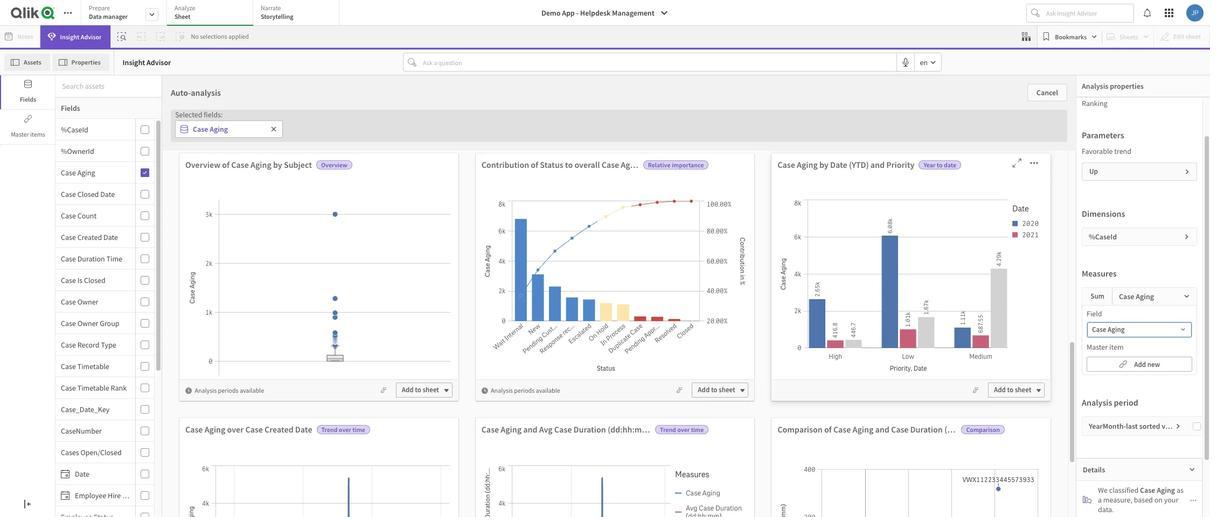 Task type: locate. For each thing, give the bounding box(es) containing it.
fields up master items
[[20, 95, 36, 103]]

case aging button down %ownerid button
[[55, 168, 133, 178]]

of for contribution
[[531, 159, 538, 170]]

management
[[612, 8, 654, 18]]

available
[[240, 387, 264, 395], [536, 387, 560, 395]]

time down case created date menu item
[[106, 254, 122, 264]]

menu
[[55, 119, 162, 518]]

1 horizontal spatial trend over time
[[660, 426, 704, 434]]

contribution
[[481, 159, 529, 170]]

demo app - helpdesk management
[[541, 8, 654, 18]]

1 vertical spatial type
[[101, 340, 116, 350]]

owner up record at left bottom
[[77, 319, 98, 328]]

advisor up high
[[147, 57, 171, 67]]

1 horizontal spatial case aging button
[[1087, 323, 1192, 338]]

cases down 'casenumber'
[[61, 448, 79, 458]]

1 horizontal spatial time
[[691, 426, 704, 434]]

insight advisor down data
[[60, 33, 102, 41]]

deselect field image
[[270, 126, 277, 133]]

available up avg
[[536, 387, 560, 395]]

case inside case timetable rank menu item
[[61, 383, 76, 393]]

0 horizontal spatial type
[[101, 340, 116, 350]]

open cases vs duration * bubble size represents number of high priority open cases
[[5, 157, 214, 179]]

by left (ytd)
[[819, 159, 829, 170]]

year to date
[[924, 161, 956, 169]]

time for case aging over case created date
[[352, 426, 365, 434]]

trend for duration
[[660, 426, 676, 434]]

trend for date
[[321, 426, 338, 434]]

cases inside high priority cases 72
[[235, 76, 291, 103]]

1 horizontal spatial type
[[594, 157, 612, 168]]

overview
[[185, 159, 220, 170], [321, 161, 347, 169]]

1 horizontal spatial trend
[[660, 426, 676, 434]]

owner inside menu item
[[77, 319, 98, 328]]

master left item
[[1087, 343, 1108, 352]]

closed right is
[[84, 276, 105, 285]]

priority inside the low priority cases 203
[[957, 76, 1026, 103]]

is
[[77, 276, 83, 285]]

1 vertical spatial small image
[[1175, 423, 1182, 430]]

values
[[1162, 422, 1183, 432]]

more image
[[1026, 158, 1043, 169]]

link image
[[1119, 358, 1127, 371]]

1 vertical spatial case aging button
[[1087, 323, 1192, 338]]

master inside button
[[11, 130, 29, 138]]

case inside "case is closed" menu item
[[61, 276, 76, 285]]

1 horizontal spatial over
[[339, 426, 351, 434]]

case inside case count menu item
[[61, 211, 76, 221]]

periods for 2nd add to sheet button from right
[[514, 387, 535, 395]]

0 vertical spatial insight advisor
[[60, 33, 102, 41]]

Search assets text field
[[55, 76, 162, 96]]

case inside case created date menu item
[[61, 232, 76, 242]]

duration inside menu item
[[77, 254, 105, 264]]

case aging up case closed date
[[61, 168, 95, 178]]

%ownerid inside menu item
[[61, 146, 94, 156]]

date inside menu item
[[103, 232, 118, 242]]

case created date
[[61, 232, 118, 242]]

1 vertical spatial %caseid
[[1089, 232, 1117, 242]]

as
[[1177, 486, 1184, 496]]

cases open/closed
[[61, 448, 122, 458]]

case owner menu item
[[55, 291, 154, 313]]

1 owner from the top
[[77, 297, 98, 307]]

details
[[1083, 466, 1105, 475]]

0 horizontal spatial trend over time
[[321, 426, 365, 434]]

field
[[1087, 309, 1102, 319]]

2 analysis periods available from the left
[[491, 387, 560, 395]]

0 vertical spatial %caseid
[[61, 125, 88, 134]]

0 horizontal spatial periods
[[218, 387, 238, 395]]

master left items
[[11, 130, 29, 138]]

0 vertical spatial timetable
[[77, 362, 109, 371]]

closed
[[77, 189, 99, 199], [84, 276, 105, 285]]

cases inside the low priority cases 203
[[1031, 76, 1087, 103]]

tab list
[[81, 0, 343, 27]]

1 periods from the left
[[218, 387, 238, 395]]

2 horizontal spatial sheet
[[1015, 386, 1031, 395]]

203
[[967, 103, 1033, 151]]

1 horizontal spatial master
[[1087, 343, 1108, 352]]

case record type button
[[55, 340, 133, 350]]

date
[[830, 159, 847, 170], [100, 189, 115, 199], [103, 232, 118, 242], [295, 425, 312, 435], [714, 425, 731, 435], [75, 470, 89, 479], [122, 491, 137, 501]]

1 trend from the left
[[321, 426, 338, 434]]

full screen image
[[1008, 158, 1026, 169]]

time right the 'over'
[[119, 405, 138, 416]]

1 horizontal spatial available
[[536, 387, 560, 395]]

up
[[1089, 167, 1098, 176]]

0 horizontal spatial analysis periods available
[[195, 387, 264, 395]]

cases open/closed button
[[55, 448, 133, 458]]

number
[[91, 168, 119, 179]]

%ownerid right for
[[1002, 425, 1041, 435]]

case aging up master item in the right bottom of the page
[[1092, 325, 1125, 335]]

created
[[77, 232, 102, 242], [265, 425, 293, 435], [684, 425, 713, 435]]

case is closed menu item
[[55, 270, 154, 291]]

time for case aging and avg case duration (dd:hh:mm) by case created date
[[691, 426, 704, 434]]

2 add to sheet button from the left
[[692, 383, 749, 398]]

add to sheet for 2nd add to sheet button from right
[[698, 386, 735, 395]]

2 trend over time from the left
[[660, 426, 704, 434]]

classified
[[1109, 486, 1139, 496]]

of inside open cases vs duration * bubble size represents number of high priority open cases
[[121, 168, 128, 179]]

duration down case created date
[[77, 254, 105, 264]]

priority inside high priority cases 72
[[162, 76, 231, 103]]

measures
[[1082, 268, 1117, 279]]

1 horizontal spatial insight advisor
[[123, 57, 171, 67]]

0 horizontal spatial insight
[[60, 33, 79, 41]]

size
[[37, 168, 50, 179]]

owner for case owner
[[77, 297, 98, 307]]

assets button
[[4, 54, 50, 71]]

case_date_key menu item
[[55, 399, 154, 421]]

0 horizontal spatial created
[[77, 232, 102, 242]]

%ownerid up "vs" in the left top of the page
[[61, 146, 94, 156]]

cases
[[235, 76, 291, 103], [1031, 76, 1087, 103], [28, 157, 51, 168], [527, 157, 550, 168], [73, 405, 96, 416], [61, 448, 79, 458]]

0 vertical spatial owner
[[77, 297, 98, 307]]

2 available from the left
[[536, 387, 560, 395]]

1 timetable from the top
[[77, 362, 109, 371]]

small image inside up button
[[1184, 165, 1191, 178]]

analysis periods available up case aging over case created date
[[195, 387, 264, 395]]

2 horizontal spatial add to sheet button
[[988, 383, 1045, 398]]

1 vertical spatial %ownerid
[[1002, 425, 1041, 435]]

case aging menu item
[[55, 162, 154, 184]]

insight up high
[[123, 57, 145, 67]]

insight up properties button
[[60, 33, 79, 41]]

aging inside menu item
[[77, 168, 95, 178]]

1 analysis periods available from the left
[[195, 387, 264, 395]]

1 horizontal spatial created
[[265, 425, 293, 435]]

overview down 72
[[185, 159, 220, 170]]

case inside "case timetable" menu item
[[61, 362, 76, 371]]

open left &
[[5, 405, 26, 416]]

1 horizontal spatial advisor
[[147, 57, 171, 67]]

created inside case created date menu item
[[77, 232, 102, 242]]

open left "status"
[[504, 157, 525, 168]]

1 horizontal spatial periods
[[514, 387, 535, 395]]

application containing 72
[[0, 0, 1210, 518]]

open for open cases vs duration * bubble size represents number of high priority open cases
[[5, 157, 26, 168]]

duration down %ownerid button
[[63, 157, 98, 168]]

0 horizontal spatial advisor
[[81, 33, 102, 41]]

case timetable rank
[[61, 383, 127, 393]]

represents
[[52, 168, 90, 179]]

2 trend from the left
[[660, 426, 676, 434]]

analysis properties
[[1082, 81, 1144, 91]]

1 vertical spatial owner
[[77, 319, 98, 328]]

case timetable
[[61, 362, 109, 371]]

type down 142
[[594, 157, 612, 168]]

application
[[0, 0, 1210, 518]]

open left size
[[5, 157, 26, 168]]

parameters
[[1082, 130, 1124, 141]]

overview right "subject"
[[321, 161, 347, 169]]

0 horizontal spatial add to sheet
[[402, 386, 439, 395]]

periods
[[218, 387, 238, 395], [514, 387, 535, 395]]

1 horizontal spatial sheet
[[719, 386, 735, 395]]

case inside the case owner group menu item
[[61, 319, 76, 328]]

narrate storytelling
[[261, 4, 293, 20]]

closed up count
[[77, 189, 99, 199]]

insight inside "dropdown button"
[[60, 33, 79, 41]]

0 vertical spatial closed
[[77, 189, 99, 199]]

0 vertical spatial small image
[[1184, 165, 1191, 178]]

0 horizontal spatial master
[[11, 130, 29, 138]]

1 add to sheet from the left
[[402, 386, 439, 395]]

year
[[924, 161, 936, 169]]

selected fields:
[[175, 110, 223, 120]]

0 horizontal spatial %ownerid
[[61, 146, 94, 156]]

2 master items button from the left
[[1, 110, 55, 144]]

fields
[[20, 95, 36, 103], [61, 103, 80, 113]]

&
[[28, 405, 34, 416]]

aging inside button
[[1108, 325, 1125, 335]]

case created date menu item
[[55, 227, 154, 248]]

%caseid menu item
[[55, 119, 154, 141]]

insight advisor
[[60, 33, 102, 41], [123, 57, 171, 67]]

smart search image
[[118, 32, 126, 41]]

small image for up
[[1184, 165, 1191, 178]]

Ask a question text field
[[421, 54, 897, 71]]

1 horizontal spatial small image
[[1184, 165, 1191, 178]]

1 sheet from the left
[[423, 386, 439, 395]]

arrow down image
[[1178, 324, 1188, 337]]

*
[[5, 168, 9, 179]]

1 horizontal spatial overview
[[321, 161, 347, 169]]

master for master items
[[11, 130, 29, 138]]

add for first add to sheet button
[[402, 386, 414, 395]]

1 horizontal spatial add to sheet
[[698, 386, 735, 395]]

add to sheet
[[402, 386, 439, 395], [698, 386, 735, 395], [994, 386, 1031, 395]]

0 vertical spatial %ownerid
[[61, 146, 94, 156]]

owner inside menu item
[[77, 297, 98, 307]]

%ownerid
[[61, 146, 94, 156], [1002, 425, 1041, 435]]

2 horizontal spatial over
[[677, 426, 690, 434]]

0 vertical spatial insight
[[60, 33, 79, 41]]

cases down the bookmarks button
[[1031, 76, 1087, 103]]

available up case aging over case created date
[[240, 387, 264, 395]]

0 horizontal spatial time
[[352, 426, 365, 434]]

2 owner from the top
[[77, 319, 98, 328]]

0 vertical spatial master
[[11, 130, 29, 138]]

small image
[[1184, 234, 1190, 240], [1184, 294, 1190, 300], [185, 388, 192, 394], [481, 388, 488, 394], [1189, 467, 1196, 474], [1190, 498, 1197, 504]]

time
[[352, 426, 365, 434], [691, 426, 704, 434]]

analysis periods available for 2nd add to sheet button from right
[[491, 387, 560, 395]]

1 vertical spatial master
[[1087, 343, 1108, 352]]

3 add to sheet button from the left
[[988, 383, 1045, 398]]

hh:mm)
[[959, 425, 988, 435]]

0 vertical spatial time
[[106, 254, 122, 264]]

2 horizontal spatial add to sheet
[[994, 386, 1031, 395]]

%ownerid menu item
[[55, 141, 154, 162]]

0 vertical spatial case aging button
[[55, 168, 133, 178]]

over for case aging and avg case duration (dd:hh:mm) by case created date
[[677, 426, 690, 434]]

to
[[565, 159, 573, 170], [937, 161, 943, 169], [415, 386, 421, 395], [711, 386, 717, 395], [1007, 386, 1014, 395]]

type right record at left bottom
[[101, 340, 116, 350]]

narrate
[[261, 4, 281, 12]]

2 periods from the left
[[514, 387, 535, 395]]

small image for yearmonth-last sorted values
[[1175, 423, 1182, 430]]

open inside open cases vs duration * bubble size represents number of high priority open cases
[[5, 157, 26, 168]]

case owner button
[[55, 297, 133, 307]]

yearmonth-
[[1089, 422, 1126, 432]]

%caseid inside menu item
[[61, 125, 88, 134]]

selected
[[175, 110, 202, 120]]

case aging button up item
[[1087, 323, 1192, 338]]

0 horizontal spatial comparison
[[778, 425, 823, 435]]

insight advisor up high
[[123, 57, 171, 67]]

insight advisor inside "dropdown button"
[[60, 33, 102, 41]]

date inside menu item
[[122, 491, 137, 501]]

trend over time for case aging and avg case duration (dd:hh:mm) by case created date
[[660, 426, 704, 434]]

0 horizontal spatial over
[[227, 425, 244, 435]]

3 add to sheet from the left
[[994, 386, 1031, 395]]

1 horizontal spatial comparison
[[966, 426, 1000, 434]]

%caseid down dimensions
[[1089, 232, 1117, 242]]

analysis periods available up avg
[[491, 387, 560, 395]]

2 time from the left
[[691, 426, 704, 434]]

0 horizontal spatial trend
[[321, 426, 338, 434]]

open
[[5, 157, 26, 168], [504, 157, 525, 168], [5, 405, 26, 416]]

1 time from the left
[[352, 426, 365, 434]]

sheet
[[175, 12, 191, 20]]

date menu item
[[55, 464, 154, 485]]

avg
[[539, 425, 553, 435]]

1 available from the left
[[240, 387, 264, 395]]

analyze image
[[1083, 496, 1092, 505]]

1 vertical spatial advisor
[[147, 57, 171, 67]]

favorable
[[1082, 147, 1113, 156]]

open & resolved cases over time
[[5, 405, 138, 416]]

case inside "case owner" menu item
[[61, 297, 76, 307]]

0 horizontal spatial fields
[[20, 95, 36, 103]]

duration inside open cases vs duration * bubble size represents number of high priority open cases
[[63, 157, 98, 168]]

case aging right sum button in the right bottom of the page
[[1119, 292, 1154, 302]]

0 horizontal spatial overview
[[185, 159, 220, 170]]

case closed date menu item
[[55, 184, 154, 205]]

fields up %caseid button
[[61, 103, 80, 113]]

0 horizontal spatial case aging button
[[55, 168, 133, 178]]

by right (dd:hh:mm) at the bottom right of the page
[[654, 425, 663, 435]]

2 timetable from the top
[[77, 383, 109, 393]]

1 vertical spatial insight
[[123, 57, 145, 67]]

timetable
[[77, 362, 109, 371], [77, 383, 109, 393]]

owner up case owner group
[[77, 297, 98, 307]]

advisor down data
[[81, 33, 102, 41]]

cases left "vs" in the left top of the page
[[28, 157, 51, 168]]

1 vertical spatial timetable
[[77, 383, 109, 393]]

%caseid
[[61, 125, 88, 134], [1089, 232, 1117, 242]]

1 trend over time from the left
[[321, 426, 365, 434]]

2 horizontal spatial created
[[684, 425, 713, 435]]

properties
[[1110, 81, 1144, 91]]

data
[[89, 12, 102, 20]]

master items
[[11, 130, 45, 138]]

time
[[106, 254, 122, 264], [119, 405, 138, 416]]

resolved
[[36, 405, 71, 416]]

0 horizontal spatial small image
[[1175, 423, 1182, 430]]

0 horizontal spatial %caseid
[[61, 125, 88, 134]]

add new button
[[1087, 357, 1192, 372]]

high priority cases 72
[[113, 76, 291, 151]]

by left overall
[[552, 157, 561, 168]]

2 add to sheet from the left
[[698, 386, 735, 395]]

0 horizontal spatial insight advisor
[[60, 33, 102, 41]]

by
[[552, 157, 561, 168], [273, 159, 282, 170], [819, 159, 829, 170], [654, 425, 663, 435]]

case is closed button
[[55, 276, 133, 285]]

analysis periods available
[[195, 387, 264, 395], [491, 387, 560, 395]]

1 horizontal spatial analysis periods available
[[491, 387, 560, 395]]

2 sheet from the left
[[719, 386, 735, 395]]

1 horizontal spatial add to sheet button
[[692, 383, 749, 398]]

priority
[[162, 76, 231, 103], [957, 76, 1026, 103], [563, 157, 592, 168], [886, 159, 915, 170]]

small image
[[1184, 165, 1191, 178], [1175, 423, 1182, 430]]

timetable down case timetable button
[[77, 383, 109, 393]]

0 vertical spatial advisor
[[81, 33, 102, 41]]

0 horizontal spatial sheet
[[423, 386, 439, 395]]

cases up deselect field image
[[235, 76, 291, 103]]

case count menu item
[[55, 205, 154, 227]]

open for open & resolved cases over time
[[5, 405, 26, 416]]

0 horizontal spatial available
[[240, 387, 264, 395]]

(dd
[[944, 425, 957, 435]]

1 vertical spatial closed
[[84, 276, 105, 285]]

%caseid up %ownerid button
[[61, 125, 88, 134]]

0 horizontal spatial add to sheet button
[[396, 383, 452, 398]]

0 vertical spatial type
[[594, 157, 612, 168]]

timetable up "case timetable rank"
[[77, 362, 109, 371]]

(dd:hh:mm)
[[608, 425, 652, 435]]

and
[[871, 159, 885, 170], [523, 425, 537, 435], [875, 425, 889, 435]]

1 horizontal spatial %ownerid
[[1002, 425, 1041, 435]]



Task type: vqa. For each thing, say whether or not it's contained in the screenshot.
Move image
no



Task type: describe. For each thing, give the bounding box(es) containing it.
duration left (dd:hh:mm) at the bottom right of the page
[[574, 425, 606, 435]]

comparison for comparison
[[966, 426, 1000, 434]]

case owner group button
[[55, 319, 133, 328]]

of for comparison
[[824, 425, 832, 435]]

menu containing %caseid
[[55, 119, 162, 518]]

overview for overview of case aging by subject
[[185, 159, 220, 170]]

add for first add to sheet button from right
[[994, 386, 1006, 395]]

1 vertical spatial time
[[119, 405, 138, 416]]

contribution of status to overall case aging
[[481, 159, 642, 170]]

rank
[[111, 383, 127, 393]]

case owner group menu item
[[55, 313, 154, 335]]

hire
[[108, 491, 121, 501]]

measure,
[[1103, 496, 1132, 505]]

1 horizontal spatial %caseid
[[1089, 232, 1117, 242]]

applied
[[228, 32, 249, 40]]

master item
[[1087, 343, 1124, 352]]

master for master item
[[1087, 343, 1108, 352]]

142
[[568, 103, 634, 151]]

casenumber button
[[55, 426, 133, 436]]

Ask Insight Advisor text field
[[1044, 4, 1134, 22]]

employee hire date
[[75, 491, 137, 501]]

duration left '(dd'
[[910, 425, 943, 435]]

over for case aging over case created date
[[339, 426, 351, 434]]

status
[[540, 159, 563, 170]]

case inside case duration time menu item
[[61, 254, 76, 264]]

case_date_key
[[61, 405, 110, 415]]

1 horizontal spatial insight
[[123, 57, 145, 67]]

analysis
[[191, 87, 221, 98]]

en button
[[915, 53, 941, 71]]

properties
[[71, 58, 101, 66]]

trend
[[1114, 147, 1131, 156]]

james peterson image
[[1186, 4, 1204, 22]]

favorable trend
[[1082, 147, 1131, 156]]

employee hire date menu item
[[55, 485, 154, 507]]

relative importance
[[648, 161, 704, 169]]

cases inside open cases vs duration * bubble size represents number of high priority open cases
[[28, 157, 51, 168]]

bubble
[[11, 168, 35, 179]]

case duration time menu item
[[55, 248, 154, 270]]

on
[[1154, 496, 1163, 505]]

overview for overview
[[321, 161, 347, 169]]

add to sheet for first add to sheet button from right
[[994, 386, 1031, 395]]

case aging button inside menu item
[[55, 168, 133, 178]]

data.
[[1098, 505, 1114, 515]]

owner for case owner group
[[77, 319, 98, 328]]

date button
[[55, 470, 133, 479]]

item
[[1109, 343, 1124, 352]]

comparison for comparison of case aging and case duration (dd hh:mm) for %ownerid
[[778, 425, 823, 435]]

3 sheet from the left
[[1015, 386, 1031, 395]]

items
[[30, 130, 45, 138]]

142 button
[[404, 74, 798, 152]]

time inside case duration time menu item
[[106, 254, 122, 264]]

case timetable menu item
[[55, 356, 154, 378]]

subject
[[284, 159, 312, 170]]

overview of case aging by subject
[[185, 159, 312, 170]]

analysis periods available for first add to sheet button
[[195, 387, 264, 395]]

periods for first add to sheet button
[[218, 387, 238, 395]]

we classified case aging
[[1098, 486, 1175, 496]]

1 master items button from the left
[[0, 110, 55, 144]]

vs
[[53, 157, 62, 168]]

based
[[1134, 496, 1153, 505]]

case aging and avg case duration (dd:hh:mm) by case created date
[[481, 425, 731, 435]]

advisor inside "dropdown button"
[[81, 33, 102, 41]]

assets
[[24, 58, 41, 66]]

yearmonth-last sorted values
[[1089, 422, 1183, 432]]

type inside menu item
[[101, 340, 116, 350]]

1 add to sheet button from the left
[[396, 383, 452, 398]]

ranking
[[1082, 99, 1108, 108]]

case record type
[[61, 340, 116, 350]]

for
[[990, 425, 1000, 435]]

period
[[1114, 398, 1138, 408]]

add to sheet for first add to sheet button
[[402, 386, 439, 395]]

case aging inside menu item
[[61, 168, 95, 178]]

properties button
[[52, 54, 109, 71]]

case record type menu item
[[55, 335, 154, 356]]

open
[[174, 168, 192, 179]]

case inside case record type menu item
[[61, 340, 76, 350]]

cases open/closed menu item
[[55, 442, 154, 464]]

case owner group
[[61, 319, 119, 328]]

comparison of case aging and case duration (dd hh:mm) for %ownerid
[[778, 425, 1041, 435]]

up button
[[1082, 163, 1197, 180]]

trend over time for case aging over case created date
[[321, 426, 365, 434]]

auto-analysis
[[171, 87, 221, 98]]

casenumber menu item
[[55, 421, 154, 442]]

case inside case aging menu item
[[61, 168, 76, 178]]

casenumber
[[61, 426, 102, 436]]

as a measure, based on your data.
[[1098, 486, 1184, 515]]

employee status menu item
[[55, 507, 154, 518]]

no
[[191, 32, 199, 40]]

your
[[1164, 496, 1178, 505]]

demo
[[541, 8, 561, 18]]

case closed date
[[61, 189, 115, 199]]

case is closed
[[61, 276, 105, 285]]

cancel button
[[1027, 84, 1067, 101]]

date
[[944, 161, 956, 169]]

group
[[100, 319, 119, 328]]

case timetable button
[[55, 362, 133, 371]]

prepare
[[89, 4, 110, 12]]

timetable for case timetable
[[77, 362, 109, 371]]

open cases by priority type
[[504, 157, 612, 168]]

case created date button
[[55, 232, 133, 242]]

cases left overall
[[527, 157, 550, 168]]

case timetable rank menu item
[[55, 378, 154, 399]]

analyze sheet
[[175, 4, 195, 20]]

employee
[[75, 491, 106, 501]]

manager
[[103, 12, 128, 20]]

case aging by date (ytd) and priority
[[778, 159, 915, 170]]

case aging over case created date
[[185, 425, 312, 435]]

dimensions
[[1082, 209, 1125, 219]]

we
[[1098, 486, 1108, 496]]

low priority cases 203
[[913, 76, 1087, 151]]

high
[[129, 168, 145, 179]]

case_date_key button
[[55, 405, 133, 415]]

record
[[77, 340, 99, 350]]

1 vertical spatial insight advisor
[[123, 57, 171, 67]]

add for 2nd add to sheet button from right
[[698, 386, 710, 395]]

case inside case closed date menu item
[[61, 189, 76, 199]]

1 horizontal spatial fields
[[61, 103, 80, 113]]

bookmarks button
[[1040, 28, 1100, 45]]

by left "subject"
[[273, 159, 282, 170]]

fields:
[[204, 110, 223, 120]]

cases up 'casenumber'
[[73, 405, 96, 416]]

analysis period
[[1082, 398, 1138, 408]]

case aging down fields:
[[193, 124, 228, 134]]

over
[[98, 405, 117, 416]]

%caseid button
[[55, 125, 133, 134]]

cases inside 'cases open/closed' menu item
[[61, 448, 79, 458]]

,
[[911, 365, 914, 373]]

of for overview
[[222, 159, 230, 170]]

-
[[576, 8, 579, 18]]

open for open cases by priority type
[[504, 157, 525, 168]]

tab list containing prepare
[[81, 0, 343, 27]]

add new
[[1134, 360, 1160, 369]]

(ytd)
[[849, 159, 869, 170]]

timetable for case timetable rank
[[77, 383, 109, 393]]

case duration time button
[[55, 254, 133, 264]]

selections tool image
[[1022, 32, 1031, 41]]



